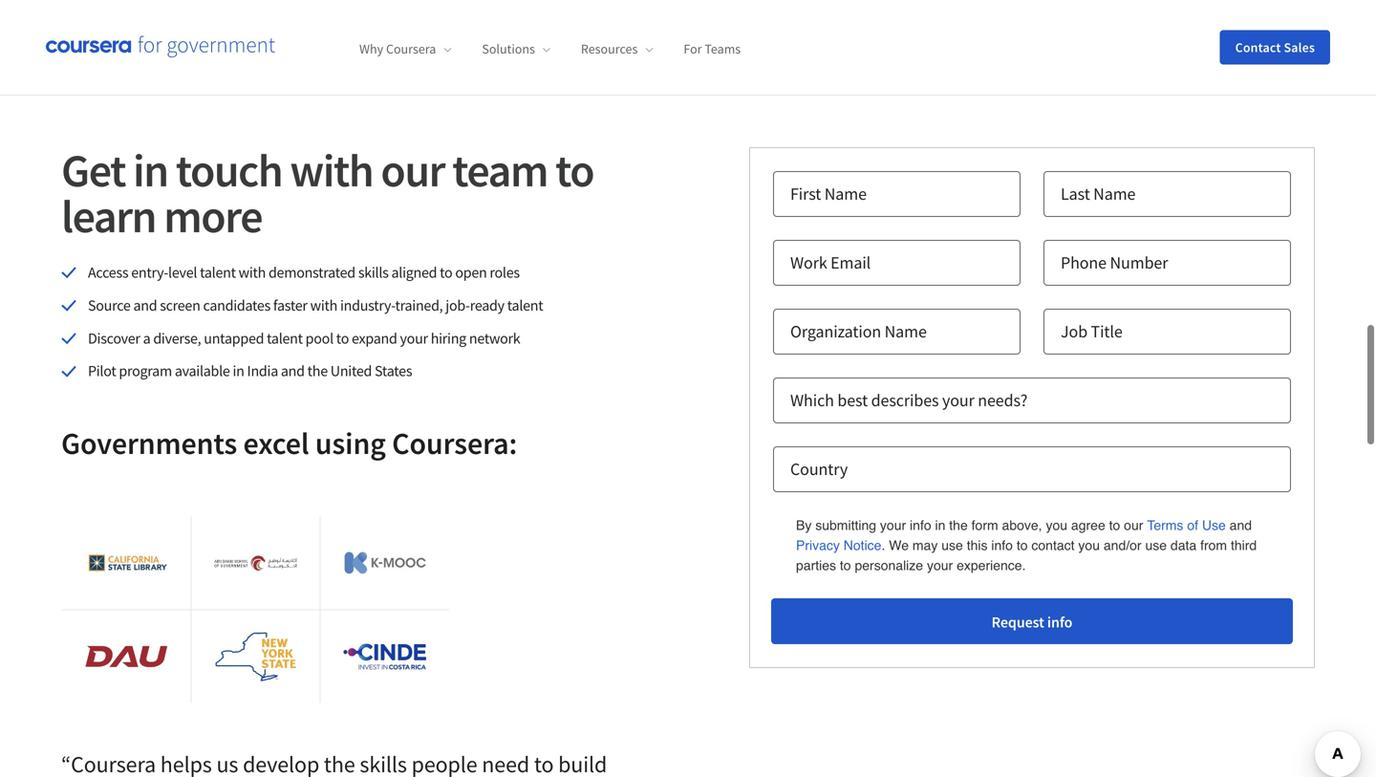 Task type: vqa. For each thing, say whether or not it's contained in the screenshot.
'name' for Last Name
yes



Task type: locate. For each thing, give the bounding box(es) containing it.
0 vertical spatial with
[[290, 142, 373, 199]]

0 horizontal spatial info
[[910, 518, 932, 533]]

our up "and/or"
[[1125, 518, 1144, 533]]

job title
[[1061, 321, 1123, 342]]

2 horizontal spatial and
[[1230, 518, 1253, 533]]

our left team
[[381, 142, 445, 199]]

terms of
[[1148, 518, 1199, 533]]

in inside get in touch with our team to learn more
[[133, 142, 168, 199]]

1 vertical spatial with
[[239, 263, 266, 282]]

use
[[1203, 518, 1226, 533]]

data
[[1171, 538, 1197, 553]]

roles
[[490, 263, 520, 282]]

open
[[455, 263, 487, 282]]

terms of use link
[[1148, 515, 1226, 535]]

by
[[796, 518, 812, 533]]

excel
[[243, 424, 309, 462]]

resources link
[[581, 40, 653, 58]]

contact
[[1236, 39, 1282, 56]]

candidates
[[203, 296, 271, 315]]

0 vertical spatial our
[[381, 142, 445, 199]]

in up may
[[936, 518, 946, 533]]

in right get on the left top of page
[[133, 142, 168, 199]]

0 horizontal spatial name
[[825, 183, 867, 205]]

hiring
[[431, 329, 467, 348]]

name right first
[[825, 183, 867, 205]]

may
[[913, 538, 938, 553]]

0 vertical spatial the
[[308, 362, 328, 381]]

0 horizontal spatial the
[[308, 362, 328, 381]]

0 vertical spatial and
[[133, 296, 157, 315]]

talent right level
[[200, 263, 236, 282]]

sales
[[1285, 39, 1316, 56]]

level
[[168, 263, 197, 282]]

our inside get in touch with our team to learn more
[[381, 142, 445, 199]]

talent down the faster on the left top of the page
[[267, 329, 303, 348]]

name for organization name
[[885, 321, 927, 342]]

the inside by submitting your info in the form above, you agree to our terms of use and privacy notice
[[950, 518, 968, 533]]

work
[[791, 252, 828, 273]]

2 vertical spatial with
[[310, 296, 338, 315]]

0 horizontal spatial and
[[133, 296, 157, 315]]

experience.
[[957, 558, 1026, 573]]

and up third
[[1230, 518, 1253, 533]]

and up a
[[133, 296, 157, 315]]

2 horizontal spatial info
[[1048, 613, 1073, 632]]

0 vertical spatial you
[[1046, 518, 1068, 533]]

0 horizontal spatial talent
[[200, 263, 236, 282]]

your up . we
[[880, 518, 907, 533]]

third
[[1231, 538, 1257, 553]]

our
[[381, 142, 445, 199], [1125, 518, 1144, 533]]

2 horizontal spatial talent
[[507, 296, 543, 315]]

2 vertical spatial info
[[1048, 613, 1073, 632]]

job
[[1061, 321, 1088, 342]]

governments excel using coursera:
[[61, 424, 517, 462]]

teams
[[705, 40, 741, 58]]

phone number
[[1061, 252, 1169, 273]]

0 horizontal spatial in
[[133, 142, 168, 199]]

1 vertical spatial info
[[992, 538, 1013, 553]]

Last Name text field
[[1044, 171, 1292, 217]]

your inside by submitting your info in the form above, you agree to our terms of use and privacy notice
[[880, 518, 907, 533]]

use
[[942, 538, 964, 553], [1146, 538, 1167, 553]]

name
[[825, 183, 867, 205], [1094, 183, 1136, 205], [885, 321, 927, 342]]

pool
[[306, 329, 334, 348]]

1 horizontal spatial you
[[1079, 538, 1100, 553]]

. we may use this info to contact you and/or use data from third parties to personalize your experience.
[[796, 538, 1257, 573]]

0 vertical spatial talent
[[200, 263, 236, 282]]

with
[[290, 142, 373, 199], [239, 263, 266, 282], [310, 296, 338, 315]]

in inside by submitting your info in the form above, you agree to our terms of use and privacy notice
[[936, 518, 946, 533]]

2 horizontal spatial in
[[936, 518, 946, 533]]

1 horizontal spatial name
[[885, 321, 927, 342]]

0 horizontal spatial use
[[942, 538, 964, 553]]

info right request at the bottom right of the page
[[1048, 613, 1073, 632]]

in left 'india' in the left of the page
[[233, 362, 244, 381]]

a
[[143, 329, 151, 348]]

talent
[[200, 263, 236, 282], [507, 296, 543, 315], [267, 329, 303, 348]]

use down the terms of
[[1146, 538, 1167, 553]]

to right team
[[556, 142, 594, 199]]

2 vertical spatial talent
[[267, 329, 303, 348]]

new york state image
[[214, 629, 297, 685]]

you up contact
[[1046, 518, 1068, 533]]

2 horizontal spatial name
[[1094, 183, 1136, 205]]

aligned
[[392, 263, 437, 282]]

talent right ready
[[507, 296, 543, 315]]

you down agree to
[[1079, 538, 1100, 553]]

solutions link
[[482, 40, 551, 58]]

to
[[556, 142, 594, 199], [440, 263, 453, 282], [336, 329, 349, 348], [1017, 538, 1028, 553], [840, 558, 851, 573]]

california state library image
[[85, 551, 168, 575]]

0 horizontal spatial you
[[1046, 518, 1068, 533]]

1 vertical spatial you
[[1079, 538, 1100, 553]]

united
[[331, 362, 372, 381]]

personalize
[[855, 558, 924, 573]]

the down pool
[[308, 362, 328, 381]]

1 vertical spatial talent
[[507, 296, 543, 315]]

your
[[400, 329, 428, 348], [943, 390, 975, 411], [880, 518, 907, 533], [927, 558, 953, 573]]

0 vertical spatial in
[[133, 142, 168, 199]]

your down trained,
[[400, 329, 428, 348]]

0 vertical spatial info
[[910, 518, 932, 533]]

1 horizontal spatial talent
[[267, 329, 303, 348]]

request info
[[992, 613, 1073, 632]]

the
[[308, 362, 328, 381], [950, 518, 968, 533]]

pilot program available in india and the united states
[[88, 362, 412, 381]]

for teams
[[684, 40, 741, 58]]

1 horizontal spatial the
[[950, 518, 968, 533]]

last name
[[1061, 183, 1136, 205]]

needs?
[[978, 390, 1028, 411]]

info up 'experience.'
[[992, 538, 1013, 553]]

2 vertical spatial in
[[936, 518, 946, 533]]

0 horizontal spatial our
[[381, 142, 445, 199]]

1 vertical spatial our
[[1125, 518, 1144, 533]]

your down may
[[927, 558, 953, 573]]

agree to
[[1072, 518, 1121, 533]]

job-
[[446, 296, 470, 315]]

to inside get in touch with our team to learn more
[[556, 142, 594, 199]]

demonstrated
[[269, 263, 356, 282]]

number
[[1111, 252, 1169, 273]]

1 vertical spatial the
[[950, 518, 968, 533]]

info up may
[[910, 518, 932, 533]]

2 vertical spatial and
[[1230, 518, 1253, 533]]

1 horizontal spatial info
[[992, 538, 1013, 553]]

solutions
[[482, 40, 535, 58]]

from
[[1201, 538, 1228, 553]]

and right 'india' in the left of the page
[[281, 362, 305, 381]]

title
[[1091, 321, 1123, 342]]

learn
[[61, 187, 156, 245]]

and inside by submitting your info in the form above, you agree to our terms of use and privacy notice
[[1230, 518, 1253, 533]]

info inside button
[[1048, 613, 1073, 632]]

in
[[133, 142, 168, 199], [233, 362, 244, 381], [936, 518, 946, 533]]

organization
[[791, 321, 882, 342]]

to left open on the top
[[440, 263, 453, 282]]

1 vertical spatial in
[[233, 362, 244, 381]]

touch
[[176, 142, 282, 199]]

contact sales button
[[1221, 30, 1331, 65]]

cinde costa rica image
[[344, 644, 426, 670]]

why
[[359, 40, 384, 58]]

1 horizontal spatial our
[[1125, 518, 1144, 533]]

1 horizontal spatial use
[[1146, 538, 1167, 553]]

abu dhabi school of government image
[[214, 556, 297, 571]]

info
[[910, 518, 932, 533], [992, 538, 1013, 553], [1048, 613, 1073, 632]]

email
[[831, 252, 871, 273]]

name up describes on the bottom right of the page
[[885, 321, 927, 342]]

why coursera link
[[359, 40, 452, 58]]

the left form at bottom right
[[950, 518, 968, 533]]

describes
[[872, 390, 939, 411]]

name right last
[[1094, 183, 1136, 205]]

First Name text field
[[773, 171, 1021, 217]]

ready
[[470, 296, 505, 315]]

use left this
[[942, 538, 964, 553]]

1 horizontal spatial and
[[281, 362, 305, 381]]

coursera
[[386, 40, 436, 58]]



Task type: describe. For each thing, give the bounding box(es) containing it.
1 horizontal spatial in
[[233, 362, 244, 381]]

to right pool
[[336, 329, 349, 348]]

request info button
[[772, 599, 1294, 644]]

Organization Name text field
[[773, 309, 1021, 355]]

you inside by submitting your info in the form above, you agree to our terms of use and privacy notice
[[1046, 518, 1068, 533]]

available
[[175, 362, 230, 381]]

privacy notice
[[796, 538, 882, 553]]

with inside get in touch with our team to learn more
[[290, 142, 373, 199]]

organization name
[[791, 321, 927, 342]]

name for first name
[[825, 183, 867, 205]]

for teams link
[[684, 40, 741, 58]]

expand
[[352, 329, 397, 348]]

1 vertical spatial and
[[281, 362, 305, 381]]

work email
[[791, 252, 871, 273]]

using
[[315, 424, 386, 462]]

faster
[[273, 296, 308, 315]]

discover
[[88, 329, 140, 348]]

first name
[[791, 183, 867, 205]]

submitting
[[816, 518, 877, 533]]

contact sales
[[1236, 39, 1316, 56]]

Work Email email field
[[773, 240, 1021, 286]]

screen
[[160, 296, 200, 315]]

discover a diverse, untapped talent pool to expand your hiring network
[[88, 329, 521, 348]]

trained,
[[395, 296, 443, 315]]

for
[[684, 40, 702, 58]]

access entry-level talent with demonstrated skills aligned to open roles
[[88, 263, 520, 282]]

india
[[247, 362, 278, 381]]

skills
[[358, 263, 389, 282]]

defense acquisition university (dau) image
[[85, 646, 168, 668]]

network
[[469, 329, 521, 348]]

your inside '. we may use this info to contact you and/or use data from third parties to personalize your experience.'
[[927, 558, 953, 573]]

pilot
[[88, 362, 116, 381]]

contact
[[1032, 538, 1075, 553]]

coursera for government image
[[46, 36, 275, 59]]

above,
[[1003, 518, 1043, 533]]

source
[[88, 296, 131, 315]]

more
[[164, 187, 262, 245]]

2 use from the left
[[1146, 538, 1167, 553]]

request
[[992, 613, 1045, 632]]

industry-
[[340, 296, 395, 315]]

last
[[1061, 183, 1091, 205]]

access
[[88, 263, 128, 282]]

. we
[[882, 538, 909, 553]]

and/or
[[1104, 538, 1142, 553]]

info inside '. we may use this info to contact you and/or use data from third parties to personalize your experience.'
[[992, 538, 1013, 553]]

get
[[61, 142, 125, 199]]

program
[[119, 362, 172, 381]]

governments
[[61, 424, 237, 462]]

by submitting your info in the form above, you agree to our terms of use and privacy notice
[[796, 518, 1256, 553]]

which best describes your needs?
[[791, 390, 1028, 411]]

diverse,
[[153, 329, 201, 348]]

name for last name
[[1094, 183, 1136, 205]]

Phone Number telephone field
[[1044, 240, 1292, 286]]

states
[[375, 362, 412, 381]]

source and screen candidates faster with industry-trained, job-ready talent
[[88, 296, 543, 315]]

which
[[791, 390, 835, 411]]

phone
[[1061, 252, 1107, 273]]

to down above,
[[1017, 538, 1028, 553]]

best
[[838, 390, 868, 411]]

our inside by submitting your info in the form above, you agree to our terms of use and privacy notice
[[1125, 518, 1144, 533]]

1 use from the left
[[942, 538, 964, 553]]

to down privacy notice
[[840, 558, 851, 573]]

entry-
[[131, 263, 168, 282]]

first
[[791, 183, 822, 205]]

country
[[791, 458, 848, 480]]

coursera:
[[392, 424, 517, 462]]

k mooc image
[[344, 552, 426, 575]]

get in touch with our team to learn more
[[61, 142, 594, 245]]

why coursera
[[359, 40, 436, 58]]

form
[[972, 518, 999, 533]]

this
[[967, 538, 988, 553]]

you inside '. we may use this info to contact you and/or use data from third parties to personalize your experience.'
[[1079, 538, 1100, 553]]

parties
[[796, 558, 837, 573]]

team
[[452, 142, 548, 199]]

untapped
[[204, 329, 264, 348]]

Job Title text field
[[1044, 309, 1292, 355]]

your left needs?
[[943, 390, 975, 411]]

resources
[[581, 40, 638, 58]]

privacy notice link
[[796, 535, 882, 555]]

info inside by submitting your info in the form above, you agree to our terms of use and privacy notice
[[910, 518, 932, 533]]



